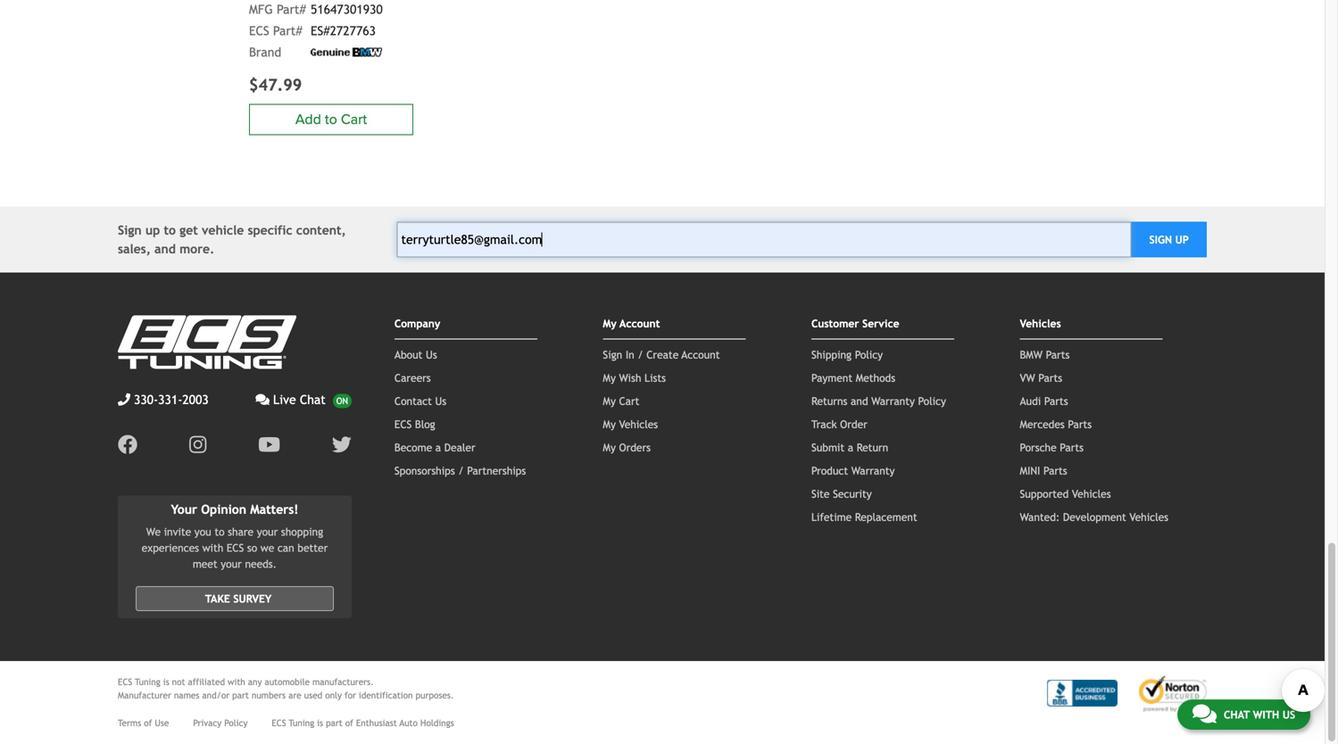 Task type: locate. For each thing, give the bounding box(es) containing it.
returns and warranty policy
[[811, 395, 946, 407]]

my left wish
[[603, 372, 616, 384]]

us for about us
[[426, 348, 437, 361]]

parts down mercedes parts link
[[1060, 441, 1084, 454]]

about
[[395, 348, 423, 361]]

parts up mercedes parts
[[1044, 395, 1068, 407]]

330-
[[134, 393, 158, 407]]

audi parts link
[[1020, 395, 1068, 407]]

us right contact
[[435, 395, 446, 407]]

1 horizontal spatial is
[[317, 718, 323, 729]]

ecs for ecs blog
[[395, 418, 412, 431]]

1 horizontal spatial to
[[215, 526, 225, 538]]

sign in / create account link
[[603, 348, 720, 361]]

security
[[833, 488, 872, 500]]

enthusiast auto holdings link
[[356, 717, 454, 730]]

cart down wish
[[619, 395, 640, 407]]

sign inside sign up button
[[1149, 233, 1172, 246]]

1 vertical spatial to
[[164, 223, 176, 237]]

your up we in the left bottom of the page
[[257, 526, 278, 538]]

become
[[395, 441, 432, 454]]

sign
[[118, 223, 142, 237], [1149, 233, 1172, 246], [603, 348, 622, 361]]

a left return
[[848, 441, 854, 454]]

1 vertical spatial /
[[458, 465, 464, 477]]

0 vertical spatial with
[[202, 542, 223, 554]]

parts for mercedes parts
[[1068, 418, 1092, 431]]

track
[[811, 418, 837, 431]]

are
[[288, 691, 301, 701]]

0 vertical spatial cart
[[341, 111, 367, 128]]

terms of use
[[118, 718, 169, 729]]

auto
[[399, 718, 418, 729]]

/ right in
[[638, 348, 643, 361]]

parts for bmw parts
[[1046, 348, 1070, 361]]

2 vertical spatial us
[[1283, 709, 1295, 721]]

affiliated
[[188, 677, 225, 688]]

ecs blog link
[[395, 418, 435, 431]]

and inside sign up to get vehicle specific content, sales, and more.
[[154, 242, 176, 256]]

my up "my vehicles"
[[603, 395, 616, 407]]

your
[[257, 526, 278, 538], [221, 558, 242, 571]]

us
[[426, 348, 437, 361], [435, 395, 446, 407], [1283, 709, 1295, 721]]

contact us
[[395, 395, 446, 407]]

1 horizontal spatial account
[[682, 348, 720, 361]]

instagram logo image
[[189, 435, 206, 455]]

3 my from the top
[[603, 395, 616, 407]]

sign inside sign up to get vehicle specific content, sales, and more.
[[118, 223, 142, 237]]

0 vertical spatial is
[[163, 677, 169, 688]]

0 horizontal spatial up
[[145, 223, 160, 237]]

part# right 'mfg'
[[277, 2, 306, 16]]

tuning down are
[[289, 718, 314, 729]]

1 vertical spatial is
[[317, 718, 323, 729]]

product
[[811, 465, 848, 477]]

warranty down methods
[[871, 395, 915, 407]]

2 vertical spatial policy
[[224, 718, 248, 729]]

return
[[857, 441, 889, 454]]

0 vertical spatial and
[[154, 242, 176, 256]]

0 horizontal spatial part
[[232, 691, 249, 701]]

0 horizontal spatial a
[[435, 441, 441, 454]]

and
[[154, 242, 176, 256], [851, 395, 868, 407]]

live
[[273, 393, 296, 407]]

part down any
[[232, 691, 249, 701]]

1 vertical spatial your
[[221, 558, 242, 571]]

ecs tuning is not affiliated with any automobile manufacturers. manufacturer names and/or part numbers are used only for identification purposes.
[[118, 677, 454, 701]]

account up in
[[620, 317, 660, 330]]

1 horizontal spatial tuning
[[289, 718, 314, 729]]

chat with us
[[1224, 709, 1295, 721]]

policy
[[855, 348, 883, 361], [918, 395, 946, 407], [224, 718, 248, 729]]

is down used
[[317, 718, 323, 729]]

account
[[620, 317, 660, 330], [682, 348, 720, 361]]

2 horizontal spatial to
[[325, 111, 337, 128]]

my account
[[603, 317, 660, 330]]

to left get
[[164, 223, 176, 237]]

0 horizontal spatial cart
[[341, 111, 367, 128]]

supported vehicles link
[[1020, 488, 1111, 500]]

1 vertical spatial part
[[326, 718, 343, 729]]

enthusiast
[[356, 718, 397, 729]]

1 horizontal spatial of
[[345, 718, 353, 729]]

cart right add
[[341, 111, 367, 128]]

ecs left blog
[[395, 418, 412, 431]]

sponsorships / partnerships
[[395, 465, 526, 477]]

with up meet
[[202, 542, 223, 554]]

1 horizontal spatial your
[[257, 526, 278, 538]]

51647301930
[[311, 2, 383, 16]]

my for my cart
[[603, 395, 616, 407]]

my
[[603, 317, 617, 330], [603, 372, 616, 384], [603, 395, 616, 407], [603, 418, 616, 431], [603, 441, 616, 454]]

2 a from the left
[[848, 441, 854, 454]]

comments image
[[1193, 703, 1217, 725]]

1 horizontal spatial sign
[[603, 348, 622, 361]]

parts right vw
[[1039, 372, 1062, 384]]

us right about
[[426, 348, 437, 361]]

parts up porsche parts
[[1068, 418, 1092, 431]]

mfg part# 51647301930 ecs part# es#2727763 brand
[[249, 2, 383, 59]]

use
[[155, 718, 169, 729]]

cart
[[341, 111, 367, 128], [619, 395, 640, 407]]

1 vertical spatial with
[[228, 677, 245, 688]]

1 horizontal spatial and
[[851, 395, 868, 407]]

to right you
[[215, 526, 225, 538]]

service
[[862, 317, 899, 330]]

0 vertical spatial /
[[638, 348, 643, 361]]

up for sign up
[[1175, 233, 1189, 246]]

up inside sign up to get vehicle specific content, sales, and more.
[[145, 223, 160, 237]]

tuning
[[135, 677, 160, 688], [289, 718, 314, 729]]

genuine bmw image
[[311, 48, 382, 57]]

tuning inside ecs tuning is not affiliated with any automobile manufacturers. manufacturer names and/or part numbers are used only for identification purposes.
[[135, 677, 160, 688]]

bmw
[[1020, 348, 1043, 361]]

supported
[[1020, 488, 1069, 500]]

numbers
[[252, 691, 286, 701]]

porsche parts link
[[1020, 441, 1084, 454]]

0 horizontal spatial account
[[620, 317, 660, 330]]

of left use
[[144, 718, 152, 729]]

meet
[[193, 558, 218, 571]]

1 horizontal spatial with
[[228, 677, 245, 688]]

ecs down the numbers
[[272, 718, 286, 729]]

1 vertical spatial account
[[682, 348, 720, 361]]

1 horizontal spatial cart
[[619, 395, 640, 407]]

1 vertical spatial us
[[435, 395, 446, 407]]

live chat
[[273, 393, 326, 407]]

is left not
[[163, 677, 169, 688]]

is for not
[[163, 677, 169, 688]]

parts right the bmw
[[1046, 348, 1070, 361]]

up inside button
[[1175, 233, 1189, 246]]

1 horizontal spatial a
[[848, 441, 854, 454]]

is for part
[[317, 718, 323, 729]]

ecs up manufacturer
[[118, 677, 132, 688]]

0 horizontal spatial to
[[164, 223, 176, 237]]

warranty
[[871, 395, 915, 407], [851, 465, 895, 477]]

ecs inside ecs tuning is not affiliated with any automobile manufacturers. manufacturer names and/or part numbers are used only for identification purposes.
[[118, 677, 132, 688]]

0 horizontal spatial and
[[154, 242, 176, 256]]

your right meet
[[221, 558, 242, 571]]

holdings
[[420, 718, 454, 729]]

customer
[[811, 317, 859, 330]]

0 horizontal spatial of
[[144, 718, 152, 729]]

to inside we invite you to share your shopping experiences with ecs so we can better meet your needs.
[[215, 526, 225, 538]]

part inside ecs tuning is not affiliated with any automobile manufacturers. manufacturer names and/or part numbers are used only for identification purposes.
[[232, 691, 249, 701]]

mini parts
[[1020, 465, 1067, 477]]

2 of from the left
[[345, 718, 353, 729]]

a for submit
[[848, 441, 854, 454]]

0 horizontal spatial with
[[202, 542, 223, 554]]

0 vertical spatial chat
[[300, 393, 326, 407]]

2 vertical spatial to
[[215, 526, 225, 538]]

is inside ecs tuning is not affiliated with any automobile manufacturers. manufacturer names and/or part numbers are used only for identification purposes.
[[163, 677, 169, 688]]

tuning up manufacturer
[[135, 677, 160, 688]]

0 vertical spatial warranty
[[871, 395, 915, 407]]

vw
[[1020, 372, 1035, 384]]

1 horizontal spatial /
[[638, 348, 643, 361]]

mfg
[[249, 2, 273, 16]]

manufacturers.
[[312, 677, 374, 688]]

Email email field
[[397, 222, 1131, 257]]

supported vehicles
[[1020, 488, 1111, 500]]

0 vertical spatial us
[[426, 348, 437, 361]]

0 horizontal spatial sign
[[118, 223, 142, 237]]

careers
[[395, 372, 431, 384]]

0 vertical spatial policy
[[855, 348, 883, 361]]

porsche
[[1020, 441, 1057, 454]]

0 vertical spatial your
[[257, 526, 278, 538]]

2 my from the top
[[603, 372, 616, 384]]

chat right live on the bottom of the page
[[300, 393, 326, 407]]

0 vertical spatial part
[[232, 691, 249, 701]]

my orders
[[603, 441, 651, 454]]

ecs for ecs tuning is not affiliated with any automobile manufacturers. manufacturer names and/or part numbers are used only for identification purposes.
[[118, 677, 132, 688]]

1 vertical spatial chat
[[1224, 709, 1250, 721]]

1 vertical spatial policy
[[918, 395, 946, 407]]

get
[[180, 223, 198, 237]]

and up 'order'
[[851, 395, 868, 407]]

1 horizontal spatial policy
[[855, 348, 883, 361]]

with left any
[[228, 677, 245, 688]]

0 horizontal spatial tuning
[[135, 677, 160, 688]]

0 vertical spatial tuning
[[135, 677, 160, 688]]

5 my from the top
[[603, 441, 616, 454]]

ecs blog
[[395, 418, 435, 431]]

my wish lists link
[[603, 372, 666, 384]]

parts for porsche parts
[[1060, 441, 1084, 454]]

of left enthusiast
[[345, 718, 353, 729]]

1 my from the top
[[603, 317, 617, 330]]

site
[[811, 488, 830, 500]]

vehicles right "development"
[[1130, 511, 1169, 523]]

my left orders
[[603, 441, 616, 454]]

1 horizontal spatial up
[[1175, 233, 1189, 246]]

ecs left the so on the left bottom of the page
[[227, 542, 244, 554]]

opinion
[[201, 502, 246, 517]]

with right comments image
[[1253, 709, 1279, 721]]

sales,
[[118, 242, 151, 256]]

my down my cart link
[[603, 418, 616, 431]]

part down only
[[326, 718, 343, 729]]

ecs down 'mfg'
[[249, 24, 269, 38]]

and right sales,
[[154, 242, 176, 256]]

0 horizontal spatial policy
[[224, 718, 248, 729]]

your opinion matters!
[[171, 502, 299, 517]]

with inside we invite you to share your shopping experiences with ecs so we can better meet your needs.
[[202, 542, 223, 554]]

experiences
[[142, 542, 199, 554]]

parts down porsche parts
[[1044, 465, 1067, 477]]

policy for shipping policy
[[855, 348, 883, 361]]

development
[[1063, 511, 1126, 523]]

product warranty
[[811, 465, 895, 477]]

2 horizontal spatial sign
[[1149, 233, 1172, 246]]

my up the my wish lists "link"
[[603, 317, 617, 330]]

to right add
[[325, 111, 337, 128]]

wanted: development vehicles link
[[1020, 511, 1169, 523]]

lists
[[645, 372, 666, 384]]

0 vertical spatial to
[[325, 111, 337, 128]]

vw parts
[[1020, 372, 1062, 384]]

vw parts link
[[1020, 372, 1062, 384]]

0 horizontal spatial is
[[163, 677, 169, 688]]

sign in / create account
[[603, 348, 720, 361]]

add to cart button
[[249, 104, 413, 135]]

better
[[298, 542, 328, 554]]

part# up brand on the top left of page
[[273, 24, 302, 38]]

0 horizontal spatial chat
[[300, 393, 326, 407]]

account right create
[[682, 348, 720, 361]]

automobile
[[265, 677, 310, 688]]

1 vertical spatial tuning
[[289, 718, 314, 729]]

terms of use link
[[118, 717, 169, 730]]

4 my from the top
[[603, 418, 616, 431]]

customer service
[[811, 317, 899, 330]]

/ down dealer
[[458, 465, 464, 477]]

chat right comments image
[[1224, 709, 1250, 721]]

2 horizontal spatial with
[[1253, 709, 1279, 721]]

my for my wish lists
[[603, 372, 616, 384]]

1 vertical spatial cart
[[619, 395, 640, 407]]

es#2727763
[[311, 24, 376, 38]]

sign for sign in / create account
[[603, 348, 622, 361]]

us right comments image
[[1283, 709, 1295, 721]]

warranty down return
[[851, 465, 895, 477]]

1 a from the left
[[435, 441, 441, 454]]

a left dealer
[[435, 441, 441, 454]]

you
[[194, 526, 211, 538]]



Task type: vqa. For each thing, say whether or not it's contained in the screenshot.
middle Policy
yes



Task type: describe. For each thing, give the bounding box(es) containing it.
and/or
[[202, 691, 230, 701]]

become a dealer
[[395, 441, 476, 454]]

so
[[247, 542, 257, 554]]

2 horizontal spatial policy
[[918, 395, 946, 407]]

my for my orders
[[603, 441, 616, 454]]

tuning for part
[[289, 718, 314, 729]]

my cart link
[[603, 395, 640, 407]]

matters!
[[250, 502, 299, 517]]

returns and warranty policy link
[[811, 395, 946, 407]]

content,
[[296, 223, 346, 237]]

1 horizontal spatial part
[[326, 718, 343, 729]]

live chat link
[[256, 390, 352, 409]]

replacement
[[855, 511, 917, 523]]

vehicles up orders
[[619, 418, 658, 431]]

1 horizontal spatial chat
[[1224, 709, 1250, 721]]

sign for sign up to get vehicle specific content, sales, and more.
[[118, 223, 142, 237]]

my wish lists
[[603, 372, 666, 384]]

my for my vehicles
[[603, 418, 616, 431]]

we
[[146, 526, 161, 538]]

we
[[260, 542, 274, 554]]

policy for privacy policy
[[224, 718, 248, 729]]

parts for mini parts
[[1044, 465, 1067, 477]]

become a dealer link
[[395, 441, 476, 454]]

add to cart
[[295, 111, 367, 128]]

$47.99
[[249, 76, 302, 94]]

privacy policy
[[193, 718, 248, 729]]

site security
[[811, 488, 872, 500]]

survey
[[233, 593, 272, 605]]

twitter logo image
[[332, 435, 352, 455]]

mercedes parts
[[1020, 418, 1092, 431]]

330-331-2003
[[134, 393, 209, 407]]

0 horizontal spatial /
[[458, 465, 464, 477]]

tuning for not
[[135, 677, 160, 688]]

purposes.
[[416, 691, 454, 701]]

ecs inside we invite you to share your shopping experiences with ecs so we can better meet your needs.
[[227, 542, 244, 554]]

mini parts link
[[1020, 465, 1067, 477]]

sponsorships
[[395, 465, 455, 477]]

porsche parts
[[1020, 441, 1084, 454]]

wish
[[619, 372, 641, 384]]

take survey
[[205, 593, 272, 605]]

up for sign up to get vehicle specific content, sales, and more.
[[145, 223, 160, 237]]

parts for vw parts
[[1039, 372, 1062, 384]]

vehicles up bmw parts link
[[1020, 317, 1061, 330]]

lifetime replacement link
[[811, 511, 917, 523]]

my vehicles link
[[603, 418, 658, 431]]

product warranty link
[[811, 465, 895, 477]]

youtube logo image
[[258, 435, 280, 455]]

create
[[647, 348, 679, 361]]

manufacturer
[[118, 691, 171, 701]]

ecs tuning image
[[118, 315, 296, 369]]

0 vertical spatial account
[[620, 317, 660, 330]]

only
[[325, 691, 342, 701]]

facebook logo image
[[118, 435, 137, 455]]

1 vertical spatial and
[[851, 395, 868, 407]]

methods
[[856, 372, 896, 384]]

needs.
[[245, 558, 277, 571]]

shopping
[[281, 526, 323, 538]]

careers link
[[395, 372, 431, 384]]

0 horizontal spatial your
[[221, 558, 242, 571]]

returns
[[811, 395, 848, 407]]

payment methods link
[[811, 372, 896, 384]]

ecs for ecs tuning is part of enthusiast auto holdings
[[272, 718, 286, 729]]

terms
[[118, 718, 141, 729]]

vehicle
[[202, 223, 244, 237]]

shipping policy
[[811, 348, 883, 361]]

sign for sign up
[[1149, 233, 1172, 246]]

2 vertical spatial with
[[1253, 709, 1279, 721]]

wanted:
[[1020, 511, 1060, 523]]

my for my account
[[603, 317, 617, 330]]

shipping
[[811, 348, 852, 361]]

to inside button
[[325, 111, 337, 128]]

vehicles up wanted: development vehicles link at the right of the page
[[1072, 488, 1111, 500]]

phone image
[[118, 394, 130, 406]]

submit a return
[[811, 441, 889, 454]]

names
[[174, 691, 199, 701]]

to inside sign up to get vehicle specific content, sales, and more.
[[164, 223, 176, 237]]

used
[[304, 691, 322, 701]]

comments image
[[256, 394, 270, 406]]

ecs inside 'mfg part# 51647301930 ecs part# es#2727763 brand'
[[249, 24, 269, 38]]

330-331-2003 link
[[118, 390, 209, 409]]

parts for audi parts
[[1044, 395, 1068, 407]]

take survey link
[[136, 587, 334, 612]]

mini
[[1020, 465, 1040, 477]]

privacy policy link
[[193, 717, 248, 730]]

submit a return link
[[811, 441, 889, 454]]

take
[[205, 593, 230, 605]]

payment
[[811, 372, 853, 384]]

331-
[[158, 393, 182, 407]]

wanted: development vehicles
[[1020, 511, 1169, 523]]

order
[[840, 418, 868, 431]]

identification
[[359, 691, 413, 701]]

any
[[248, 677, 262, 688]]

shipping policy link
[[811, 348, 883, 361]]

bmw parts
[[1020, 348, 1070, 361]]

0 vertical spatial part#
[[277, 2, 306, 16]]

more.
[[180, 242, 214, 256]]

1 vertical spatial part#
[[273, 24, 302, 38]]

sponsorships / partnerships link
[[395, 465, 526, 477]]

bmw parts link
[[1020, 348, 1070, 361]]

about us
[[395, 348, 437, 361]]

not
[[172, 677, 185, 688]]

in
[[626, 348, 635, 361]]

partnerships
[[467, 465, 526, 477]]

a for become
[[435, 441, 441, 454]]

with inside ecs tuning is not affiliated with any automobile manufacturers. manufacturer names and/or part numbers are used only for identification purposes.
[[228, 677, 245, 688]]

us for contact us
[[435, 395, 446, 407]]

cart inside button
[[341, 111, 367, 128]]

1 vertical spatial warranty
[[851, 465, 895, 477]]

chat with us link
[[1177, 700, 1311, 730]]

about us link
[[395, 348, 437, 361]]

1 of from the left
[[144, 718, 152, 729]]



